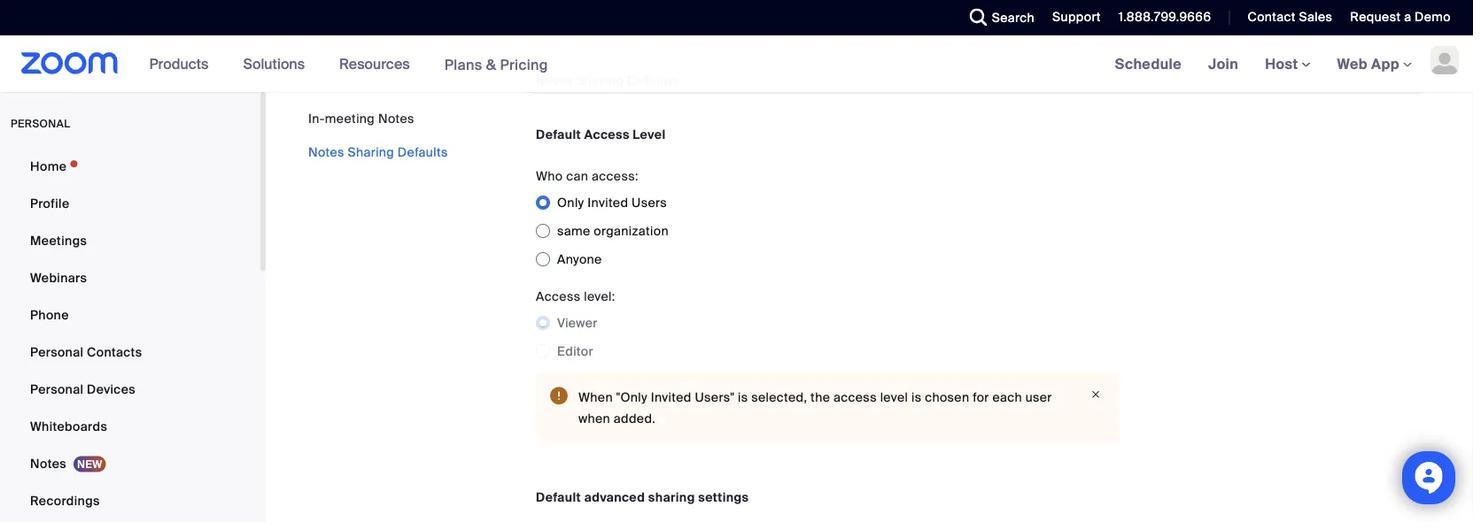 Task type: vqa. For each thing, say whether or not it's contained in the screenshot.
bottommost the clips
no



Task type: locate. For each thing, give the bounding box(es) containing it.
only
[[557, 194, 584, 211]]

selected,
[[751, 389, 807, 406]]

added.
[[614, 410, 656, 427]]

access
[[834, 389, 877, 406]]

search
[[992, 9, 1035, 26]]

chosen
[[925, 389, 970, 406]]

2 is from the left
[[912, 389, 922, 406]]

level:
[[584, 288, 615, 305]]

a
[[1404, 9, 1412, 25]]

0 vertical spatial access
[[584, 126, 630, 142]]

web
[[1337, 54, 1368, 73]]

1 horizontal spatial invited
[[651, 389, 692, 406]]

1 vertical spatial invited
[[651, 389, 692, 406]]

only invited users
[[557, 194, 667, 211]]

request a demo
[[1350, 9, 1451, 25]]

access:
[[592, 168, 639, 184]]

warning image
[[550, 387, 568, 405]]

products button
[[149, 35, 217, 92]]

personal
[[30, 344, 84, 361], [30, 381, 84, 398]]

0 vertical spatial sharing
[[576, 72, 624, 89]]

1 is from the left
[[738, 389, 748, 406]]

1.888.799.9666 button
[[1105, 0, 1216, 35], [1119, 9, 1211, 25]]

meetings
[[30, 233, 87, 249]]

notes sharing defaults
[[536, 72, 679, 89], [308, 144, 448, 160]]

0 horizontal spatial defaults
[[398, 144, 448, 160]]

in-meeting notes link
[[308, 110, 414, 127]]

notes sharing defaults inside notes sharing defaults element
[[536, 72, 679, 89]]

personal for personal contacts
[[30, 344, 84, 361]]

access
[[584, 126, 630, 142], [536, 288, 581, 305]]

personal
[[11, 117, 70, 131]]

resources button
[[339, 35, 418, 92]]

phone
[[30, 307, 69, 323]]

defaults down in-meeting notes
[[398, 144, 448, 160]]

1 vertical spatial personal
[[30, 381, 84, 398]]

request a demo link
[[1337, 0, 1473, 35], [1350, 9, 1451, 25]]

when "only invited users" is selected, the access level is chosen for each user when added. alert
[[536, 373, 1121, 444]]

notes
[[536, 72, 573, 89], [378, 110, 414, 127], [308, 144, 344, 160], [30, 456, 66, 472]]

1 horizontal spatial access
[[584, 126, 630, 142]]

1 horizontal spatial defaults
[[627, 72, 679, 89]]

demo
[[1415, 9, 1451, 25]]

0 vertical spatial default
[[536, 126, 581, 142]]

invited
[[588, 194, 628, 211], [651, 389, 692, 406]]

whiteboards
[[30, 419, 107, 435]]

default for default advanced sharing settings
[[536, 489, 581, 506]]

meeting
[[325, 110, 375, 127]]

1 personal from the top
[[30, 344, 84, 361]]

notes sharing defaults down in-meeting notes
[[308, 144, 448, 160]]

close image
[[1085, 387, 1106, 403]]

notes sharing defaults up default access level
[[536, 72, 679, 89]]

the
[[811, 389, 830, 406]]

users"
[[695, 389, 735, 406]]

schedule
[[1115, 54, 1182, 73]]

0 horizontal spatial invited
[[588, 194, 628, 211]]

search button
[[957, 0, 1039, 35]]

0 vertical spatial notes sharing defaults
[[536, 72, 679, 89]]

personal inside "link"
[[30, 381, 84, 398]]

invited right "only
[[651, 389, 692, 406]]

meetings navigation
[[1102, 35, 1473, 93]]

personal down phone
[[30, 344, 84, 361]]

who can access: option group
[[536, 189, 1121, 274]]

2 personal from the top
[[30, 381, 84, 398]]

1 vertical spatial notes sharing defaults
[[308, 144, 448, 160]]

plans & pricing link
[[444, 55, 548, 74], [444, 55, 548, 74]]

0 vertical spatial invited
[[588, 194, 628, 211]]

product information navigation
[[136, 35, 562, 93]]

default
[[536, 126, 581, 142], [536, 489, 581, 506]]

same organization
[[557, 223, 669, 239]]

0 horizontal spatial is
[[738, 389, 748, 406]]

notes inside personal menu menu
[[30, 456, 66, 472]]

level
[[633, 126, 666, 142]]

web app button
[[1337, 54, 1412, 73]]

organization
[[594, 223, 669, 239]]

sharing up default access level
[[576, 72, 624, 89]]

0 horizontal spatial access
[[536, 288, 581, 305]]

access left level
[[584, 126, 630, 142]]

meetings link
[[0, 223, 260, 259]]

access up the viewer
[[536, 288, 581, 305]]

1 horizontal spatial is
[[912, 389, 922, 406]]

contact sales link
[[1234, 0, 1337, 35], [1248, 9, 1333, 25]]

1 vertical spatial access
[[536, 288, 581, 305]]

pricing
[[500, 55, 548, 74]]

notes up recordings
[[30, 456, 66, 472]]

1 vertical spatial defaults
[[398, 144, 448, 160]]

2 default from the top
[[536, 489, 581, 506]]

1 vertical spatial sharing
[[348, 144, 394, 160]]

notes right &
[[536, 72, 573, 89]]

defaults
[[627, 72, 679, 89], [398, 144, 448, 160]]

viewer
[[557, 315, 598, 331]]

users
[[632, 194, 667, 211]]

0 horizontal spatial sharing
[[348, 144, 394, 160]]

in-
[[308, 110, 325, 127]]

solutions button
[[243, 35, 313, 92]]

support link
[[1039, 0, 1105, 35], [1053, 9, 1101, 25]]

settings
[[698, 489, 749, 506]]

notes up notes sharing defaults link at the left of page
[[378, 110, 414, 127]]

request
[[1350, 9, 1401, 25]]

anyone
[[557, 251, 602, 267]]

app
[[1371, 54, 1400, 73]]

1 horizontal spatial sharing
[[576, 72, 624, 89]]

is right the users" at the left bottom of the page
[[738, 389, 748, 406]]

profile link
[[0, 186, 260, 221]]

0 vertical spatial defaults
[[627, 72, 679, 89]]

same
[[557, 223, 591, 239]]

sales
[[1299, 9, 1333, 25]]

menu bar
[[308, 110, 448, 161]]

default up who
[[536, 126, 581, 142]]

zoom logo image
[[21, 52, 118, 74]]

profile
[[30, 195, 70, 212]]

sharing down in-meeting notes
[[348, 144, 394, 160]]

banner
[[0, 35, 1473, 93]]

is right level
[[912, 389, 922, 406]]

sharing
[[576, 72, 624, 89], [348, 144, 394, 160]]

invited down "access:"
[[588, 194, 628, 211]]

1 vertical spatial default
[[536, 489, 581, 506]]

editor
[[557, 343, 593, 359]]

personal up whiteboards
[[30, 381, 84, 398]]

recordings link
[[0, 484, 260, 519]]

level
[[880, 389, 908, 406]]

default left advanced
[[536, 489, 581, 506]]

menu bar containing in-meeting notes
[[308, 110, 448, 161]]

defaults up level
[[627, 72, 679, 89]]

schedule link
[[1102, 35, 1195, 92]]

can
[[566, 168, 588, 184]]

0 vertical spatial personal
[[30, 344, 84, 361]]

when
[[578, 410, 610, 427]]

access level: option group
[[536, 309, 1121, 366]]

devices
[[87, 381, 136, 398]]

1 horizontal spatial notes sharing defaults
[[536, 72, 679, 89]]

1 default from the top
[[536, 126, 581, 142]]



Task type: describe. For each thing, give the bounding box(es) containing it.
join
[[1208, 54, 1239, 73]]

phone link
[[0, 298, 260, 333]]

whiteboards link
[[0, 409, 260, 445]]

products
[[149, 54, 209, 73]]

host button
[[1265, 54, 1311, 73]]

when "only invited users" is selected, the access level is chosen for each user when added.
[[578, 389, 1052, 427]]

in-meeting notes
[[308, 110, 414, 127]]

join link
[[1195, 35, 1252, 92]]

web app
[[1337, 54, 1400, 73]]

webinars link
[[0, 260, 260, 296]]

sharing
[[648, 489, 695, 506]]

recordings
[[30, 493, 100, 509]]

sharing inside menu bar
[[348, 144, 394, 160]]

when
[[578, 389, 613, 406]]

default access level
[[536, 126, 666, 142]]

who
[[536, 168, 563, 184]]

default advanced sharing settings
[[536, 489, 749, 506]]

1.888.799.9666 button up the "schedule"
[[1105, 0, 1216, 35]]

who can access:
[[536, 168, 639, 184]]

solutions
[[243, 54, 305, 73]]

1.888.799.9666
[[1119, 9, 1211, 25]]

contact
[[1248, 9, 1296, 25]]

profile picture image
[[1431, 46, 1459, 74]]

contact sales
[[1248, 9, 1333, 25]]

advanced
[[584, 489, 645, 506]]

personal devices link
[[0, 372, 260, 408]]

notes link
[[0, 446, 260, 482]]

for
[[973, 389, 989, 406]]

1.888.799.9666 button up schedule link
[[1119, 9, 1211, 25]]

&
[[486, 55, 496, 74]]

access level:
[[536, 288, 615, 305]]

each
[[993, 389, 1022, 406]]

notes sharing defaults link
[[308, 144, 448, 160]]

webinars
[[30, 270, 87, 286]]

invited inside when "only invited users" is selected, the access level is chosen for each user when added.
[[651, 389, 692, 406]]

invited inside who can access: option group
[[588, 194, 628, 211]]

notes sharing defaults element
[[525, 67, 1426, 523]]

notes down in-
[[308, 144, 344, 160]]

home link
[[0, 149, 260, 184]]

personal devices
[[30, 381, 136, 398]]

plans & pricing
[[444, 55, 548, 74]]

defaults inside menu bar
[[398, 144, 448, 160]]

personal for personal devices
[[30, 381, 84, 398]]

user
[[1026, 389, 1052, 406]]

personal contacts link
[[0, 335, 260, 370]]

home
[[30, 158, 67, 175]]

plans
[[444, 55, 482, 74]]

default for default access level
[[536, 126, 581, 142]]

banner containing products
[[0, 35, 1473, 93]]

personal contacts
[[30, 344, 142, 361]]

support
[[1053, 9, 1101, 25]]

resources
[[339, 54, 410, 73]]

"only
[[616, 389, 648, 406]]

personal menu menu
[[0, 149, 260, 523]]

host
[[1265, 54, 1302, 73]]

contacts
[[87, 344, 142, 361]]

0 horizontal spatial notes sharing defaults
[[308, 144, 448, 160]]



